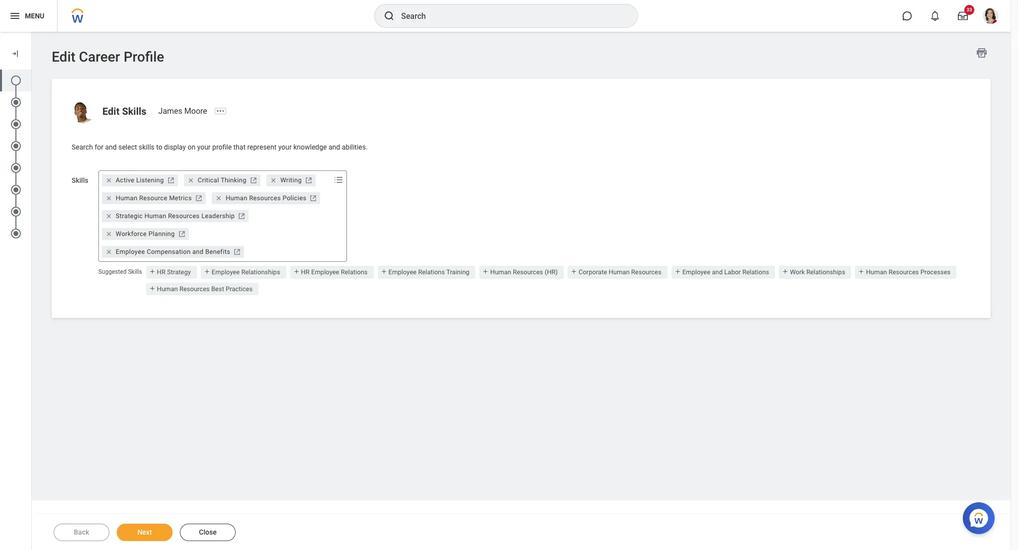 Task type: locate. For each thing, give the bounding box(es) containing it.
skills
[[139, 143, 155, 151]]

human
[[116, 195, 137, 202], [226, 195, 248, 202], [145, 212, 166, 220], [491, 269, 512, 276], [609, 269, 630, 276], [867, 269, 888, 276], [157, 285, 178, 293]]

plus image for human resources processes
[[858, 269, 865, 275]]

error image
[[26, 75, 36, 87], [26, 97, 36, 108], [26, 206, 36, 218], [26, 228, 36, 240]]

plus image right training
[[482, 269, 489, 275]]

career
[[79, 49, 120, 65]]

and left benefits
[[192, 248, 204, 256]]

that
[[234, 143, 246, 151]]

1 radio custom image from the top
[[10, 97, 22, 108]]

0 vertical spatial skills
[[122, 105, 147, 117]]

resources inside option
[[168, 212, 200, 220]]

employee for employee relations training
[[389, 269, 417, 276]]

skills right suggested
[[128, 269, 142, 276]]

critical thinking
[[198, 177, 247, 184]]

employee
[[116, 248, 145, 256], [212, 269, 240, 276], [311, 269, 339, 276], [389, 269, 417, 276], [683, 269, 711, 276]]

x small image
[[186, 176, 196, 186], [104, 211, 114, 221], [104, 229, 114, 239], [104, 247, 114, 257]]

relationships
[[241, 269, 280, 276], [807, 269, 846, 276]]

thinking
[[221, 177, 247, 184]]

group containing hr strategy
[[142, 262, 970, 298]]

Employee and Labor Relations checkbox
[[672, 266, 776, 279]]

ext link image
[[166, 176, 176, 186], [237, 211, 247, 221]]

radio custom image
[[10, 75, 22, 87], [10, 118, 22, 130], [10, 162, 22, 174], [10, 206, 22, 218]]

plus image up human resources best practices
[[203, 269, 210, 275]]

x small image left strategic
[[104, 211, 114, 221]]

and inside option
[[192, 248, 204, 256]]

(hr)
[[545, 269, 558, 276]]

james
[[158, 106, 182, 116]]

Corporate Human Resources checkbox
[[568, 266, 668, 279]]

ext link image inside critical thinking, press delete to clear value, ctrl + enter opens in new window. option
[[249, 176, 259, 186]]

ext link image for active listening
[[166, 176, 176, 186]]

list
[[0, 66, 36, 249]]

1 hr from the left
[[157, 269, 166, 276]]

active
[[116, 177, 135, 184]]

x small image inside employee compensation and benefits, press delete to clear value, ctrl + enter opens in new window. option
[[104, 247, 114, 257]]

ext link image for human resource metrics
[[194, 194, 204, 204]]

2 error image from the top
[[26, 140, 36, 152]]

active listening, press delete to clear value, ctrl + enter opens in new window. option
[[102, 175, 178, 187]]

ext link image for employee compensation and benefits
[[232, 247, 242, 257]]

ext link image right the 'policies'
[[309, 194, 319, 204]]

2 plus image from the left
[[570, 269, 577, 275]]

human resource metrics, press delete to clear value, ctrl + enter opens in new window. option
[[102, 193, 206, 204]]

plus image
[[148, 269, 156, 275], [203, 269, 210, 275], [292, 269, 300, 275], [482, 269, 489, 275], [782, 269, 789, 275], [148, 285, 156, 292]]

plus image inside human resources best practices option
[[148, 285, 156, 292]]

plus image for corporate human resources
[[570, 269, 577, 275]]

33 button
[[953, 5, 975, 27]]

workforce planning, press delete to clear value, ctrl + enter opens in new window. option
[[102, 228, 189, 240]]

hr for hr strategy
[[157, 269, 166, 276]]

0 horizontal spatial relations
[[341, 269, 368, 276]]

x small image for human resources policies
[[214, 194, 224, 204]]

relationships inside option
[[241, 269, 280, 276]]

1 vertical spatial edit
[[102, 105, 120, 117]]

1 horizontal spatial your
[[278, 143, 292, 151]]

3 plus image from the left
[[674, 269, 681, 275]]

labor
[[725, 269, 741, 276]]

menu
[[25, 12, 44, 20]]

strategic human resources leadership element
[[116, 212, 235, 221]]

and left abilities.
[[329, 143, 340, 151]]

prompts image
[[333, 174, 345, 186]]

1 vertical spatial skills
[[72, 177, 88, 185]]

plus image right work relationships in the right of the page
[[858, 269, 865, 275]]

reading pane region
[[32, 32, 1011, 501]]

x small image left active
[[104, 176, 114, 186]]

2 your from the left
[[278, 143, 292, 151]]

ext link image
[[249, 176, 259, 186], [304, 176, 314, 186], [194, 194, 204, 204], [309, 194, 319, 204], [177, 229, 187, 239], [232, 247, 242, 257]]

edit for edit career profile
[[52, 49, 76, 65]]

x small image inside critical thinking, press delete to clear value, ctrl + enter opens in new window. option
[[186, 176, 196, 186]]

x small image up suggested
[[104, 247, 114, 257]]

plus image for human resources best practices
[[148, 285, 156, 292]]

ext link image right leadership
[[237, 211, 247, 221]]

and
[[105, 143, 117, 151], [329, 143, 340, 151], [192, 248, 204, 256], [712, 269, 723, 276]]

radio custom image
[[10, 97, 22, 108], [10, 140, 22, 152], [10, 184, 22, 196], [10, 228, 22, 240]]

abilities.
[[342, 143, 368, 151]]

Human Resources Best Practices checkbox
[[146, 283, 259, 295]]

human resources policies element
[[226, 194, 307, 203]]

plus image inside corporate human resources checkbox
[[570, 269, 577, 275]]

plus image inside hr employee relations checkbox
[[292, 269, 300, 275]]

1 horizontal spatial relations
[[418, 269, 445, 276]]

relations
[[341, 269, 368, 276], [418, 269, 445, 276], [743, 269, 770, 276]]

skills
[[122, 105, 147, 117], [72, 177, 88, 185], [128, 269, 142, 276]]

edit skills
[[102, 105, 147, 117]]

ext link image for critical thinking
[[249, 176, 259, 186]]

x small image inside writing, press delete to clear value, ctrl + enter opens in new window. option
[[269, 176, 279, 186]]

x small image down active listening, press delete to clear value, ctrl + enter opens in new window. option
[[104, 194, 114, 204]]

x small image up leadership
[[214, 194, 224, 204]]

0 horizontal spatial edit
[[52, 49, 76, 65]]

Human Resources (HR) checkbox
[[480, 266, 564, 279]]

2 hr from the left
[[301, 269, 310, 276]]

ext link image down strategic human resources leadership element on the top of page
[[177, 229, 187, 239]]

skills left james
[[122, 105, 147, 117]]

0 horizontal spatial hr
[[157, 269, 166, 276]]

ext link image for writing
[[304, 176, 314, 186]]

plus image inside employee and labor relations checkbox
[[674, 269, 681, 275]]

plus image left hr employee relations on the left
[[292, 269, 300, 275]]

resources inside checkbox
[[889, 269, 919, 276]]

plus image left "corporate"
[[570, 269, 577, 275]]

planning
[[149, 230, 175, 238]]

active listening element
[[116, 176, 164, 185]]

1 horizontal spatial ext link image
[[237, 211, 247, 221]]

ext link image right writing element at the left of page
[[304, 176, 314, 186]]

2 horizontal spatial relations
[[743, 269, 770, 276]]

human resource metrics
[[116, 195, 192, 202]]

human inside option
[[145, 212, 166, 220]]

plus image inside 'human resources processes' checkbox
[[858, 269, 865, 275]]

4 error image from the top
[[26, 228, 36, 240]]

writing element
[[281, 176, 302, 185]]

3 radio custom image from the top
[[10, 184, 22, 196]]

your right on on the left top of the page
[[197, 143, 211, 151]]

ext link image up metrics
[[166, 176, 176, 186]]

plus image inside the employee relationships option
[[203, 269, 210, 275]]

error image
[[26, 118, 36, 130], [26, 140, 36, 152], [26, 162, 36, 174], [26, 184, 36, 196]]

ext link image right benefits
[[232, 247, 242, 257]]

x small image inside human resource metrics, press delete to clear value, ctrl + enter opens in new window. option
[[104, 194, 114, 204]]

x small image for workforce planning
[[104, 229, 114, 239]]

search image
[[384, 10, 395, 22]]

employee's photo (james moore) image
[[72, 100, 95, 123]]

listening
[[136, 177, 164, 184]]

x small image inside active listening, press delete to clear value, ctrl + enter opens in new window. option
[[104, 176, 114, 186]]

1 horizontal spatial edit
[[102, 105, 120, 117]]

plus image down the hr strategy option
[[148, 285, 156, 292]]

human for human resources best practices
[[157, 285, 178, 293]]

human resources (hr)
[[491, 269, 558, 276]]

resources for human resources policies
[[249, 195, 281, 202]]

edit right employee's photo (james moore)
[[102, 105, 120, 117]]

x small image inside workforce planning, press delete to clear value, ctrl + enter opens in new window. option
[[104, 229, 114, 239]]

critical thinking, press delete to clear value, ctrl + enter opens in new window. option
[[184, 175, 261, 187]]

x small image left critical at the top of the page
[[186, 176, 196, 186]]

2 radio custom image from the top
[[10, 118, 22, 130]]

skills down 'search'
[[72, 177, 88, 185]]

plus image left "employee and labor relations"
[[674, 269, 681, 275]]

human inside checkbox
[[609, 269, 630, 276]]

hr for hr employee relations
[[301, 269, 310, 276]]

x small image left workforce
[[104, 229, 114, 239]]

corporate
[[579, 269, 608, 276]]

plus image inside human resources (hr) option
[[482, 269, 489, 275]]

0 vertical spatial ext link image
[[166, 176, 176, 186]]

plus image left hr strategy
[[148, 269, 156, 275]]

x small image for critical thinking
[[186, 176, 196, 186]]

33
[[967, 7, 973, 12]]

hr inside checkbox
[[301, 269, 310, 276]]

employee relations training
[[389, 269, 470, 276]]

employee inside 'items selected' list box
[[116, 248, 145, 256]]

radio custom image for 4th error image from the top of the page
[[10, 228, 22, 240]]

1 your from the left
[[197, 143, 211, 151]]

corporate human resources
[[579, 269, 662, 276]]

next
[[138, 529, 152, 537]]

x small image
[[104, 176, 114, 186], [269, 176, 279, 186], [104, 194, 114, 204], [214, 194, 224, 204]]

group inside reading pane "region"
[[142, 262, 970, 298]]

x small image for employee compensation and benefits
[[104, 247, 114, 257]]

relationships up practices
[[241, 269, 280, 276]]

x small image for strategic human resources leadership
[[104, 211, 114, 221]]

group
[[142, 262, 970, 298]]

plus image inside employee relations training option
[[380, 269, 387, 275]]

0 horizontal spatial ext link image
[[166, 176, 176, 186]]

edit left career
[[52, 49, 76, 65]]

select
[[118, 143, 137, 151]]

human inside checkbox
[[867, 269, 888, 276]]

plus image
[[380, 269, 387, 275], [570, 269, 577, 275], [674, 269, 681, 275], [858, 269, 865, 275]]

4 radio custom image from the top
[[10, 228, 22, 240]]

1 plus image from the left
[[380, 269, 387, 275]]

hr
[[157, 269, 166, 276], [301, 269, 310, 276]]

edit career profile
[[52, 49, 164, 65]]

relationships inside option
[[807, 269, 846, 276]]

skills for suggested skills
[[128, 269, 142, 276]]

ext link image right thinking at top left
[[249, 176, 259, 186]]

2 vertical spatial skills
[[128, 269, 142, 276]]

ext link image inside strategic human resources leadership, press delete to clear value, ctrl + enter opens in new window. option
[[237, 211, 247, 221]]

and inside checkbox
[[712, 269, 723, 276]]

2 radio custom image from the top
[[10, 140, 22, 152]]

profile logan mcneil image
[[983, 8, 999, 26]]

plus image left work
[[782, 269, 789, 275]]

x small image left writing element at the left of page
[[269, 176, 279, 186]]

0 vertical spatial edit
[[52, 49, 76, 65]]

1 horizontal spatial hr
[[301, 269, 310, 276]]

workforce planning element
[[116, 230, 175, 239]]

2 relations from the left
[[418, 269, 445, 276]]

x small image inside human resources policies, press delete to clear value, ctrl + enter opens in new window. option
[[214, 194, 224, 204]]

moore
[[184, 106, 207, 116]]

action bar region
[[36, 514, 1011, 551]]

1 horizontal spatial relationships
[[807, 269, 846, 276]]

ext link image inside workforce planning, press delete to clear value, ctrl + enter opens in new window. option
[[177, 229, 187, 239]]

compensation
[[147, 248, 191, 256]]

ext link image inside active listening, press delete to clear value, ctrl + enter opens in new window. option
[[166, 176, 176, 186]]

for
[[95, 143, 103, 151]]

relationships for work relationships
[[807, 269, 846, 276]]

resources
[[249, 195, 281, 202], [168, 212, 200, 220], [513, 269, 543, 276], [632, 269, 662, 276], [889, 269, 919, 276], [180, 285, 210, 293]]

and left the labor
[[712, 269, 723, 276]]

2 relationships from the left
[[807, 269, 846, 276]]

transformation import image
[[10, 49, 20, 59]]

0 horizontal spatial your
[[197, 143, 211, 151]]

0 horizontal spatial relationships
[[241, 269, 280, 276]]

human for human resource metrics
[[116, 195, 137, 202]]

plus image left employee relations training
[[380, 269, 387, 275]]

resources for human resources processes
[[889, 269, 919, 276]]

human for human resources (hr)
[[491, 269, 512, 276]]

strategic
[[116, 212, 143, 220]]

employee compensation and benefits
[[116, 248, 230, 256]]

resource
[[139, 195, 167, 202]]

plus image inside 'work relationships' option
[[782, 269, 789, 275]]

on
[[188, 143, 196, 151]]

ext link image right metrics
[[194, 194, 204, 204]]

ext link image for workforce planning
[[177, 229, 187, 239]]

plus image inside the hr strategy option
[[148, 269, 156, 275]]

edit
[[52, 49, 76, 65], [102, 105, 120, 117]]

1 vertical spatial ext link image
[[237, 211, 247, 221]]

strategic human resources leadership
[[116, 212, 235, 220]]

your
[[197, 143, 211, 151], [278, 143, 292, 151]]

hr inside option
[[157, 269, 166, 276]]

ext link image inside employee compensation and benefits, press delete to clear value, ctrl + enter opens in new window. option
[[232, 247, 242, 257]]

4 plus image from the left
[[858, 269, 865, 275]]

1 relationships from the left
[[241, 269, 280, 276]]

plus image for employee relations training
[[380, 269, 387, 275]]

active listening
[[116, 177, 164, 184]]

radio custom image for 1st error icon from the bottom of the page
[[10, 184, 22, 196]]

employee and labor relations
[[683, 269, 770, 276]]

your right represent
[[278, 143, 292, 151]]

human for human resources processes
[[867, 269, 888, 276]]

relationships right work
[[807, 269, 846, 276]]

writing, press delete to clear value, ctrl + enter opens in new window. option
[[267, 175, 316, 187]]



Task type: vqa. For each thing, say whether or not it's contained in the screenshot.
Strategic
yes



Task type: describe. For each thing, give the bounding box(es) containing it.
human resources policies, press delete to clear value, ctrl + enter opens in new window. option
[[212, 193, 321, 204]]

close
[[199, 529, 217, 537]]

radio custom image for 3rd error icon from the bottom
[[10, 140, 22, 152]]

suggested
[[98, 269, 127, 276]]

writing
[[281, 177, 302, 184]]

3 radio custom image from the top
[[10, 162, 22, 174]]

edit for edit skills
[[102, 105, 120, 117]]

search
[[72, 143, 93, 151]]

HR Employee Relations checkbox
[[290, 266, 374, 279]]

james moore
[[158, 106, 207, 116]]

plus image for hr employee relations
[[292, 269, 300, 275]]

resources for human resources best practices
[[180, 285, 210, 293]]

2 error image from the top
[[26, 97, 36, 108]]

employee for employee relationships
[[212, 269, 240, 276]]

close button
[[180, 524, 236, 542]]

relationships for employee relationships
[[241, 269, 280, 276]]

plus image for employee relationships
[[203, 269, 210, 275]]

profile
[[212, 143, 232, 151]]

x small image for active listening
[[104, 176, 114, 186]]

search for and select skills to display on your profile that represent your knowledge and abilities.
[[72, 143, 368, 151]]

james moore element
[[158, 106, 213, 116]]

practices
[[226, 285, 253, 293]]

work relationships
[[791, 269, 846, 276]]

Employee Relationships checkbox
[[201, 266, 286, 279]]

work
[[791, 269, 805, 276]]

print image
[[976, 47, 988, 59]]

1 radio custom image from the top
[[10, 75, 22, 87]]

strategic human resources leadership, press delete to clear value, ctrl + enter opens in new window. option
[[102, 210, 249, 222]]

1 error image from the top
[[26, 75, 36, 87]]

employee for employee compensation and benefits
[[116, 248, 145, 256]]

human resources policies
[[226, 195, 307, 202]]

workday assistant region
[[964, 499, 999, 535]]

critical thinking element
[[198, 176, 247, 185]]

employee for employee and labor relations
[[683, 269, 711, 276]]

employee compensation and benefits, press delete to clear value, ctrl + enter opens in new window. option
[[102, 246, 244, 258]]

critical
[[198, 177, 219, 184]]

skills for edit skills
[[122, 105, 147, 117]]

strategy
[[167, 269, 191, 276]]

knowledge
[[294, 143, 327, 151]]

suggested skills
[[98, 269, 142, 276]]

benefits
[[205, 248, 230, 256]]

workforce
[[116, 230, 147, 238]]

1 relations from the left
[[341, 269, 368, 276]]

x small image for human resource metrics
[[104, 194, 114, 204]]

menu button
[[0, 0, 57, 32]]

hr strategy
[[157, 269, 191, 276]]

radio custom image for 3rd error image from the bottom
[[10, 97, 22, 108]]

plus image for employee and labor relations
[[674, 269, 681, 275]]

human resources best practices
[[157, 285, 253, 293]]

items selected list box
[[99, 172, 332, 261]]

plus image for human resources (hr)
[[482, 269, 489, 275]]

justify image
[[9, 10, 21, 22]]

metrics
[[169, 195, 192, 202]]

hr employee relations
[[301, 269, 368, 276]]

Employee Relations Training checkbox
[[378, 266, 476, 279]]

ext link image for human resources policies
[[309, 194, 319, 204]]

inbox large image
[[959, 11, 969, 21]]

leadership
[[202, 212, 235, 220]]

and right the for
[[105, 143, 117, 151]]

ext link image for strategic human resources leadership
[[237, 211, 247, 221]]

4 error image from the top
[[26, 184, 36, 196]]

human resource metrics element
[[116, 194, 192, 203]]

x small image for writing
[[269, 176, 279, 186]]

best
[[211, 285, 224, 293]]

1 error image from the top
[[26, 118, 36, 130]]

HR Strategy checkbox
[[146, 266, 197, 279]]

Search Workday  search field
[[401, 5, 617, 27]]

4 radio custom image from the top
[[10, 206, 22, 218]]

employee compensation and benefits element
[[116, 248, 230, 257]]

3 error image from the top
[[26, 206, 36, 218]]

processes
[[921, 269, 951, 276]]

represent
[[247, 143, 277, 151]]

3 relations from the left
[[743, 269, 770, 276]]

profile
[[124, 49, 164, 65]]

plus image for work relationships
[[782, 269, 789, 275]]

relations inside option
[[418, 269, 445, 276]]

Human Resources Processes checkbox
[[856, 266, 957, 279]]

display
[[164, 143, 186, 151]]

resources inside checkbox
[[632, 269, 662, 276]]

next button
[[117, 524, 173, 542]]

to
[[156, 143, 162, 151]]

human resources processes
[[867, 269, 951, 276]]

workforce planning
[[116, 230, 175, 238]]

resources for human resources (hr)
[[513, 269, 543, 276]]

Work Relationships checkbox
[[780, 266, 852, 279]]

notifications large image
[[931, 11, 941, 21]]

plus image for hr strategy
[[148, 269, 156, 275]]

policies
[[283, 195, 307, 202]]

employee relationships
[[212, 269, 280, 276]]

3 error image from the top
[[26, 162, 36, 174]]

human for human resources policies
[[226, 195, 248, 202]]

training
[[447, 269, 470, 276]]



